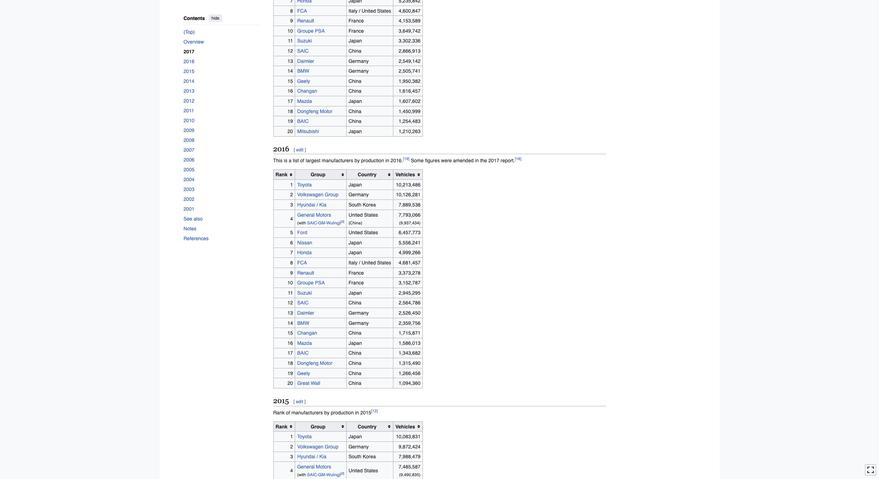 Task type: describe. For each thing, give the bounding box(es) containing it.
some
[[411, 158, 424, 163]]

edit for 2015
[[296, 399, 303, 404]]

gm- for 7,485,587
[[319, 472, 327, 477]]

in inside "rank of manufacturers by production in 2015 [12]"
[[355, 410, 359, 415]]

7,485,587 (9,490,835)
[[399, 464, 421, 477]]

france for 3,152,787
[[349, 280, 364, 286]]

vehicles for 10,083,831
[[396, 424, 415, 429]]

7,889,538
[[399, 202, 421, 208]]

honda
[[297, 250, 312, 255]]

changan for 16
[[297, 88, 317, 94]]

2,549,142
[[399, 58, 421, 64]]

see also link
[[183, 214, 259, 224]]

mitsubishi link
[[297, 128, 319, 134]]

volkswagen group for 10,083,831
[[297, 444, 339, 449]]

2010
[[183, 117, 194, 123]]

10 for 3,152,787
[[288, 280, 293, 286]]

notes
[[183, 226, 196, 231]]

hide button
[[209, 14, 222, 22]]

1,315,490
[[399, 360, 421, 366]]

4,600,847
[[399, 8, 421, 14]]

china for 1,266,456
[[349, 370, 362, 376]]

fca link for 4,600,847
[[297, 8, 307, 14]]

dongfeng motor for 1,315,490
[[297, 360, 333, 366]]

groupe psa link for 3,152,787
[[297, 280, 325, 286]]

(9,490,835)
[[399, 472, 421, 477]]

2005 link
[[183, 165, 259, 174]]

2006
[[183, 157, 194, 162]]

4,999,266
[[399, 250, 421, 255]]

changan for 15
[[297, 330, 317, 336]]

2 horizontal spatial in
[[475, 158, 479, 163]]

2004 link
[[183, 174, 259, 184]]

hyundai for 10,083,831
[[297, 454, 315, 459]]

motor for 1,450,999
[[320, 108, 333, 114]]

13 for 2,549,142
[[288, 58, 293, 64]]

volkswagen group for 10,213,486
[[297, 192, 339, 198]]

2,526,450
[[399, 310, 421, 316]]

(with for 7,793,066
[[297, 220, 306, 225]]

2012 link
[[183, 96, 259, 106]]

2008
[[183, 137, 194, 143]]

11 for 2,945,295
[[288, 290, 293, 296]]

20 for great wall
[[288, 380, 293, 386]]

16 for mazda
[[288, 340, 293, 346]]

8 for 4,600,847
[[290, 8, 293, 14]]

general motors link for 7,485,587
[[297, 464, 331, 470]]

baic for 17
[[297, 350, 309, 356]]

china for 1,343,682
[[349, 350, 362, 356]]

2006 link
[[183, 155, 259, 165]]

dongfeng for 1,315,490
[[297, 360, 319, 366]]

2010 link
[[183, 115, 259, 125]]

[18] link
[[515, 157, 522, 161]]

references
[[183, 235, 209, 241]]

(china)
[[349, 220, 362, 225]]

7
[[290, 250, 293, 255]]

4,153,589
[[399, 18, 421, 24]]

1,450,999
[[399, 108, 421, 114]]

united states for 6,457,773
[[349, 230, 378, 235]]

wuling for 7,485,587
[[327, 472, 339, 477]]

17 for mazda
[[288, 98, 293, 104]]

nissan
[[297, 240, 312, 245]]

10,126,281
[[396, 192, 421, 198]]

suzuki link for 3,302,336
[[297, 38, 312, 44]]

) for 7,793,066
[[339, 220, 341, 225]]

this is a list of largest manufacturers by production in 2016. [19] some figures were amended in the 2017 report. [18]
[[273, 157, 522, 163]]

ford link
[[297, 230, 308, 235]]

china for 1,715,871
[[349, 330, 362, 336]]

1,266,456
[[399, 370, 421, 376]]

japan for 1,607,602
[[349, 98, 362, 104]]

united states (china)
[[349, 212, 378, 225]]

10,083,831
[[396, 434, 421, 439]]

[18]
[[515, 157, 522, 161]]

3 for 10,213,486
[[290, 202, 293, 208]]

3,152,787
[[399, 280, 421, 286]]

kia for 9,872,424
[[320, 454, 327, 459]]

rank of manufacturers by production in 2015 [12]
[[273, 408, 378, 415]]

2007
[[183, 147, 194, 153]]

the
[[481, 158, 487, 163]]

2016.
[[391, 158, 403, 163]]

2012
[[183, 98, 194, 103]]

a
[[289, 158, 292, 163]]

3 for 10,083,831
[[290, 454, 293, 459]]

general for 7,485,587
[[297, 464, 315, 470]]

edit link for 2015
[[296, 399, 303, 404]]

hyundai / kia link for 10,126,281
[[297, 202, 327, 208]]

2013
[[183, 88, 194, 94]]

2004
[[183, 176, 194, 182]]

[ edit ] for 2015
[[294, 399, 306, 404]]

japan for 1,586,013
[[349, 340, 362, 346]]

2,945,295
[[399, 290, 421, 296]]

figures
[[425, 158, 440, 163]]

also
[[194, 216, 203, 221]]

see
[[183, 216, 192, 221]]

1,210,263
[[399, 128, 421, 134]]

overview
[[183, 39, 204, 44]]

germany for 9,872,424
[[349, 444, 369, 449]]

1 horizontal spatial 2015
[[273, 396, 289, 405]]

bmw link for 2,359,756
[[297, 320, 309, 326]]

2014 link
[[183, 76, 259, 86]]

19 for baic
[[288, 118, 293, 124]]

nissan link
[[297, 240, 312, 245]]

18 for 1,315,490
[[288, 360, 293, 366]]

daimler link for 2,549,142
[[297, 58, 314, 64]]

country for 10,083,831
[[358, 424, 377, 429]]

1,607,602
[[399, 98, 421, 104]]

overview link
[[183, 37, 259, 47]]

toyota for 10,213,486
[[297, 182, 312, 187]]

italy / united states for 4,681,457
[[349, 260, 391, 265]]

7,793,066 (9,937,434)
[[399, 212, 421, 225]]

changan link for 16
[[297, 88, 317, 94]]

[ edit ] for 2016
[[294, 147, 306, 152]]

fca for 4,600,847
[[297, 8, 307, 14]]

5,556,241
[[399, 240, 421, 245]]

20 for mitsubishi
[[288, 128, 293, 134]]

saic for 2,564,786
[[297, 300, 309, 306]]

china for 1,315,490
[[349, 360, 362, 366]]

2003 link
[[183, 184, 259, 194]]

bmw link for 2,505,741
[[297, 68, 309, 74]]

1,616,457
[[399, 88, 421, 94]]

by inside this is a list of largest manufacturers by production in 2016. [19] some figures were amended in the 2017 report. [18]
[[355, 158, 360, 163]]

2,505,741
[[399, 68, 421, 74]]

south korea for 9,872,424
[[349, 454, 376, 459]]

of inside "rank of manufacturers by production in 2015 [12]"
[[286, 410, 290, 415]]

) for 7,485,587
[[339, 472, 341, 477]]

contents
[[183, 16, 205, 21]]

dongfeng for 1,450,999
[[297, 108, 319, 114]]

7,988,479
[[399, 454, 421, 459]]

daimler link for 2,526,450
[[297, 310, 314, 316]]

china for 2,866,913
[[349, 48, 362, 54]]

2 for 10,083,831
[[290, 444, 293, 449]]

china for 1,616,457
[[349, 88, 362, 94]]

1 horizontal spatial in
[[386, 158, 390, 163]]

dongfeng motor for 1,450,999
[[297, 108, 333, 114]]

2001
[[183, 206, 194, 212]]

manufacturers inside this is a list of largest manufacturers by production in 2016. [19] some figures were amended in the 2017 report. [18]
[[322, 158, 353, 163]]

dongfeng motor link for 1,450,999
[[297, 108, 333, 114]]

2008 link
[[183, 135, 259, 145]]

this
[[273, 158, 283, 163]]

renault for 4,153,589
[[297, 18, 314, 24]]

wuling for 7,793,066
[[327, 220, 339, 225]]

psa for 3,649,742
[[315, 28, 325, 34]]

0 horizontal spatial 2017
[[183, 49, 194, 54]]

france for 3,649,742
[[349, 28, 364, 34]]

amended
[[453, 158, 474, 163]]

2017 link
[[183, 47, 265, 56]]

rank for 10,083,831
[[276, 424, 288, 429]]

general motors link for 7,793,066
[[297, 212, 331, 218]]

south korea for 10,126,281
[[349, 202, 376, 208]]

suzuki for 3,302,336
[[297, 38, 312, 44]]

mitsubishi
[[297, 128, 319, 134]]

2,866,913
[[399, 48, 421, 54]]

renault link for 3,373,278
[[297, 270, 314, 276]]

suzuki for 2,945,295
[[297, 290, 312, 296]]

geely for 19
[[297, 370, 310, 376]]

2005
[[183, 167, 194, 172]]

country for 10,213,486
[[358, 172, 377, 177]]

[12] link
[[372, 408, 378, 413]]

geely link for 15
[[297, 78, 310, 84]]

9,872,424
[[399, 444, 421, 449]]

3,649,742
[[399, 28, 421, 34]]

14 for 2,359,756
[[288, 320, 293, 326]]

fca for 4,681,457
[[297, 260, 307, 265]]

groupe for 3,649,742
[[297, 28, 314, 34]]

2009 link
[[183, 125, 259, 135]]

2,564,786
[[399, 300, 421, 306]]

[ for 2015
[[294, 399, 295, 404]]



Task type: vqa. For each thing, say whether or not it's contained in the screenshot.


Task type: locate. For each thing, give the bounding box(es) containing it.
2 [d] from the top
[[341, 472, 344, 475]]

10,213,486
[[396, 182, 421, 187]]

groupe psa for 3,649,742
[[297, 28, 325, 34]]

2 daimler from the top
[[297, 310, 314, 316]]

1 france from the top
[[349, 18, 364, 24]]

19 for geely
[[288, 370, 293, 376]]

2017 right the
[[489, 158, 500, 163]]

[ up "rank of manufacturers by production in 2015 [12]"
[[294, 399, 295, 404]]

2 dongfeng motor link from the top
[[297, 360, 333, 366]]

7,485,587
[[399, 464, 421, 470]]

gm- for 7,793,066
[[319, 220, 327, 225]]

1 horizontal spatial production
[[361, 158, 384, 163]]

1 vertical spatial saic link
[[297, 300, 309, 306]]

production left 2016.
[[361, 158, 384, 163]]

renault
[[297, 18, 314, 24], [297, 270, 314, 276]]

1 groupe psa link from the top
[[297, 28, 325, 34]]

fullscreen image
[[868, 467, 875, 474]]

[12]
[[372, 408, 378, 413]]

groupe
[[297, 28, 314, 34], [297, 280, 314, 286]]

0 vertical spatial 17
[[288, 98, 293, 104]]

1 country from the top
[[358, 172, 377, 177]]

2 motor from the top
[[320, 360, 333, 366]]

4 for 7,793,066
[[290, 216, 293, 221]]

saic-
[[307, 220, 319, 225], [307, 472, 319, 477]]

6
[[290, 240, 293, 245]]

8 china from the top
[[349, 350, 362, 356]]

volkswagen for 10,083,831
[[297, 444, 324, 449]]

were
[[441, 158, 452, 163]]

1 changan link from the top
[[297, 88, 317, 94]]

2 renault link from the top
[[297, 270, 314, 276]]

0 vertical spatial dongfeng
[[297, 108, 319, 114]]

japan for 10,083,831
[[349, 434, 362, 439]]

(top)
[[183, 29, 195, 35]]

6 japan from the top
[[349, 250, 362, 255]]

0 vertical spatial 15
[[288, 78, 293, 84]]

2 country from the top
[[358, 424, 377, 429]]

1 vertical spatial renault
[[297, 270, 314, 276]]

2 kia from the top
[[320, 454, 327, 459]]

0 vertical spatial hyundai
[[297, 202, 315, 208]]

great wall link
[[297, 380, 320, 386]]

renault link for 4,153,589
[[297, 18, 314, 24]]

2 17 from the top
[[288, 350, 293, 356]]

toyota link for 10,083,831
[[297, 434, 312, 439]]

dongfeng motor link up wall
[[297, 360, 333, 366]]

2002 link
[[183, 194, 259, 204]]

1 vertical spatial (with
[[297, 472, 306, 477]]

0 vertical spatial toyota link
[[297, 182, 312, 187]]

20 left great
[[288, 380, 293, 386]]

bmw for 2,359,756
[[297, 320, 309, 326]]

17
[[288, 98, 293, 104], [288, 350, 293, 356]]

1 [d] link from the top
[[341, 220, 344, 223]]

in left "[12]" link
[[355, 410, 359, 415]]

1,715,871
[[399, 330, 421, 336]]

1 geely link from the top
[[297, 78, 310, 84]]

1 vertical spatial bmw link
[[297, 320, 309, 326]]

china for 1,450,999
[[349, 108, 362, 114]]

0 vertical spatial 2017
[[183, 49, 194, 54]]

1 fca from the top
[[297, 8, 307, 14]]

0 horizontal spatial of
[[286, 410, 290, 415]]

1 vertical spatial 3
[[290, 454, 293, 459]]

2 toyota from the top
[[297, 434, 312, 439]]

by
[[355, 158, 360, 163], [324, 410, 330, 415]]

0 vertical spatial mazda
[[297, 98, 312, 104]]

honda link
[[297, 250, 312, 255]]

0 vertical spatial toyota
[[297, 182, 312, 187]]

0 vertical spatial south
[[349, 202, 362, 208]]

1 vertical spatial 2
[[290, 444, 293, 449]]

1 vertical spatial production
[[331, 410, 354, 415]]

edit up list
[[296, 147, 304, 152]]

[d] link for 7,793,066
[[341, 220, 344, 223]]

1 baic from the top
[[297, 118, 309, 124]]

1 vertical spatial wuling
[[327, 472, 339, 477]]

1 for 10,083,831
[[290, 434, 293, 439]]

0 vertical spatial suzuki link
[[297, 38, 312, 44]]

15 for changan
[[288, 330, 293, 336]]

3,302,336
[[399, 38, 421, 44]]

2 18 from the top
[[288, 360, 293, 366]]

1 vertical spatial daimler
[[297, 310, 314, 316]]

2 changan from the top
[[297, 330, 317, 336]]

1 16 from the top
[[288, 88, 293, 94]]

hyundai / kia
[[297, 202, 327, 208], [297, 454, 327, 459]]

motors for 7,793,066
[[316, 212, 331, 218]]

south korea
[[349, 202, 376, 208], [349, 454, 376, 459]]

0 vertical spatial kia
[[320, 202, 327, 208]]

1 vertical spatial changan
[[297, 330, 317, 336]]

1 korea from the top
[[363, 202, 376, 208]]

1 vertical spatial fca link
[[297, 260, 307, 265]]

10 china from the top
[[349, 370, 362, 376]]

2 10 from the top
[[288, 280, 293, 286]]

saic
[[297, 48, 309, 54], [297, 300, 309, 306]]

2 baic from the top
[[297, 350, 309, 356]]

0 vertical spatial bmw link
[[297, 68, 309, 74]]

1 20 from the top
[[288, 128, 293, 134]]

fca link for 4,681,457
[[297, 260, 307, 265]]

1 vertical spatial 9
[[290, 270, 293, 276]]

5 germany from the top
[[349, 320, 369, 326]]

0 vertical spatial baic
[[297, 118, 309, 124]]

japan
[[349, 38, 362, 44], [349, 98, 362, 104], [349, 128, 362, 134], [349, 182, 362, 187], [349, 240, 362, 245], [349, 250, 362, 255], [349, 290, 362, 296], [349, 340, 362, 346], [349, 434, 362, 439]]

2015 inside "rank of manufacturers by production in 2015 [12]"
[[361, 410, 372, 415]]

2 wuling from the top
[[327, 472, 339, 477]]

1 vertical spatial edit link
[[296, 399, 303, 404]]

[19] link
[[403, 157, 410, 161]]

geely link for 19
[[297, 370, 310, 376]]

[19]
[[403, 157, 410, 161]]

china for 2,564,786
[[349, 300, 362, 306]]

0 vertical spatial )
[[339, 220, 341, 225]]

1 vertical spatial 13
[[288, 310, 293, 316]]

france for 4,153,589
[[349, 18, 364, 24]]

group
[[311, 172, 326, 177], [325, 192, 339, 198], [311, 424, 326, 429], [325, 444, 339, 449]]

1 general motors link from the top
[[297, 212, 331, 218]]

1 vertical spatial italy / united states
[[349, 260, 391, 265]]

10
[[288, 28, 293, 34], [288, 280, 293, 286]]

2017 inside this is a list of largest manufacturers by production in 2016. [19] some figures were amended in the 2017 report. [18]
[[489, 158, 500, 163]]

1 vertical spatial italy
[[349, 260, 358, 265]]

2 bmw link from the top
[[297, 320, 309, 326]]

united states for 7,485,587
[[349, 468, 378, 473]]

2 renault from the top
[[297, 270, 314, 276]]

7 china from the top
[[349, 330, 362, 336]]

2 saic from the top
[[297, 300, 309, 306]]

dongfeng motor link up mitsubishi
[[297, 108, 333, 114]]

2 2 from the top
[[290, 444, 293, 449]]

south for 9,872,424
[[349, 454, 362, 459]]

1 renault link from the top
[[297, 18, 314, 24]]

1 general from the top
[[297, 212, 315, 218]]

is
[[284, 158, 288, 163]]

1 vertical spatial 1
[[290, 434, 293, 439]]

1 toyota link from the top
[[297, 182, 312, 187]]

1 volkswagen group from the top
[[297, 192, 339, 198]]

country down this is a list of largest manufacturers by production in 2016. [19] some figures were amended in the 2017 report. [18]
[[358, 172, 377, 177]]

12 for 2,866,913
[[288, 48, 293, 54]]

italy
[[349, 8, 358, 14], [349, 260, 358, 265]]

1 3 from the top
[[290, 202, 293, 208]]

0 vertical spatial bmw
[[297, 68, 309, 74]]

2 vertical spatial 2015
[[361, 410, 372, 415]]

mazda for 17
[[297, 98, 312, 104]]

dongfeng motor up wall
[[297, 360, 333, 366]]

2015 link
[[183, 66, 259, 76]]

1 suzuki from the top
[[297, 38, 312, 44]]

1 1 from the top
[[290, 182, 293, 187]]

[
[[294, 147, 295, 152], [294, 399, 295, 404]]

2 horizontal spatial 2015
[[361, 410, 372, 415]]

2002
[[183, 196, 194, 202]]

edit down great
[[296, 399, 303, 404]]

production left [12]
[[331, 410, 354, 415]]

1 motors from the top
[[316, 212, 331, 218]]

0 vertical spatial korea
[[363, 202, 376, 208]]

18 for 1,450,999
[[288, 108, 293, 114]]

20
[[288, 128, 293, 134], [288, 380, 293, 386]]

2016
[[183, 58, 194, 64], [273, 145, 289, 153]]

2 geely from the top
[[297, 370, 310, 376]]

2 suzuki link from the top
[[297, 290, 312, 296]]

1 vertical spatial saic
[[297, 300, 309, 306]]

daimler for 2,549,142
[[297, 58, 314, 64]]

1 vertical spatial groupe psa
[[297, 280, 325, 286]]

1 general motors (with saic-gm-wuling ) [d] from the top
[[297, 212, 344, 225]]

1 dongfeng motor link from the top
[[297, 108, 333, 114]]

0 vertical spatial saic
[[297, 48, 309, 54]]

volkswagen group link for 10,083,831
[[297, 444, 339, 449]]

united
[[362, 8, 376, 14], [349, 212, 363, 218], [349, 230, 363, 235], [362, 260, 376, 265], [349, 468, 363, 473]]

1 vertical spatial volkswagen group link
[[297, 444, 339, 449]]

0 vertical spatial rank
[[276, 172, 288, 177]]

toyota link down "rank of manufacturers by production in 2015 [12]"
[[297, 434, 312, 439]]

1 vertical spatial fca
[[297, 260, 307, 265]]

baic link for 17
[[297, 350, 309, 356]]

2 15 from the top
[[288, 330, 293, 336]]

psa for 3,152,787
[[315, 280, 325, 286]]

report.
[[501, 158, 515, 163]]

4 germany from the top
[[349, 310, 369, 316]]

2 9 from the top
[[290, 270, 293, 276]]

0 vertical spatial country
[[358, 172, 377, 177]]

2 general from the top
[[297, 464, 315, 470]]

[d]
[[341, 220, 344, 223], [341, 472, 344, 475]]

15 for geely
[[288, 78, 293, 84]]

general motors (with saic-gm-wuling ) [d] for 7,485,587
[[297, 464, 344, 477]]

see also
[[183, 216, 203, 221]]

1 bmw link from the top
[[297, 68, 309, 74]]

1 renault from the top
[[297, 18, 314, 24]]

2 changan link from the top
[[297, 330, 317, 336]]

bmw link
[[297, 68, 309, 74], [297, 320, 309, 326]]

2,359,756
[[399, 320, 421, 326]]

1 17 from the top
[[288, 98, 293, 104]]

2 psa from the top
[[315, 280, 325, 286]]

0 vertical spatial psa
[[315, 28, 325, 34]]

in left 2016.
[[386, 158, 390, 163]]

4 japan from the top
[[349, 182, 362, 187]]

2 daimler link from the top
[[297, 310, 314, 316]]

production inside "rank of manufacturers by production in 2015 [12]"
[[331, 410, 354, 415]]

toyota for 10,083,831
[[297, 434, 312, 439]]

1 vertical spatial baic
[[297, 350, 309, 356]]

1 groupe psa from the top
[[297, 28, 325, 34]]

dongfeng up great wall
[[297, 360, 319, 366]]

6,457,773
[[399, 230, 421, 235]]

dongfeng up mitsubishi
[[297, 108, 319, 114]]

1 vertical spatial changan link
[[297, 330, 317, 336]]

9 for 4,153,589
[[290, 18, 293, 24]]

2017 down overview
[[183, 49, 194, 54]]

0 vertical spatial groupe psa
[[297, 28, 325, 34]]

0 vertical spatial 12
[[288, 48, 293, 54]]

mazda for 16
[[297, 340, 312, 346]]

2016 up 2014
[[183, 58, 194, 64]]

] up largest
[[305, 147, 306, 152]]

1 vertical spatial bmw
[[297, 320, 309, 326]]

edit
[[296, 147, 304, 152], [296, 399, 303, 404]]

4 china from the top
[[349, 108, 362, 114]]

production inside this is a list of largest manufacturers by production in 2016. [19] some figures were amended in the 2017 report. [18]
[[361, 158, 384, 163]]

2 groupe psa from the top
[[297, 280, 325, 286]]

manufacturers down great wall link
[[292, 410, 323, 415]]

0 horizontal spatial production
[[331, 410, 354, 415]]

volkswagen
[[297, 192, 324, 198], [297, 444, 324, 449]]

1 14 from the top
[[288, 68, 293, 74]]

2 france from the top
[[349, 28, 364, 34]]

1 vertical spatial toyota link
[[297, 434, 312, 439]]

manufacturers inside "rank of manufacturers by production in 2015 [12]"
[[292, 410, 323, 415]]

general motors (with saic-gm-wuling ) [d] for 7,793,066
[[297, 212, 344, 225]]

3 france from the top
[[349, 270, 364, 276]]

0 vertical spatial 1
[[290, 182, 293, 187]]

hyundai / kia link for 9,872,424
[[297, 454, 327, 459]]

1 vertical spatial suzuki link
[[297, 290, 312, 296]]

0 vertical spatial general motors (with saic-gm-wuling ) [d]
[[297, 212, 344, 225]]

0 vertical spatial volkswagen
[[297, 192, 324, 198]]

dongfeng motor link
[[297, 108, 333, 114], [297, 360, 333, 366]]

0 vertical spatial (with
[[297, 220, 306, 225]]

[ up list
[[294, 147, 295, 152]]

edit for 2016
[[296, 147, 304, 152]]

3
[[290, 202, 293, 208], [290, 454, 293, 459]]

in
[[386, 158, 390, 163], [475, 158, 479, 163], [355, 410, 359, 415]]

0 vertical spatial volkswagen group link
[[297, 192, 339, 198]]

2016 up this
[[273, 145, 289, 153]]

13 for 2,526,450
[[288, 310, 293, 316]]

great wall
[[297, 380, 320, 386]]

11
[[288, 38, 293, 44], [288, 290, 293, 296]]

2 12 from the top
[[288, 300, 293, 306]]

2 mazda link from the top
[[297, 340, 312, 346]]

germany for 2,505,741
[[349, 68, 369, 74]]

1 south from the top
[[349, 202, 362, 208]]

1 15 from the top
[[288, 78, 293, 84]]

2 volkswagen group link from the top
[[297, 444, 339, 449]]

1 vertical spatial by
[[324, 410, 330, 415]]

17 for baic
[[288, 350, 293, 356]]

2001 link
[[183, 204, 259, 214]]

] for 2015
[[305, 399, 306, 404]]

dongfeng motor link for 1,315,490
[[297, 360, 333, 366]]

hyundai
[[297, 202, 315, 208], [297, 454, 315, 459]]

2 (with from the top
[[297, 472, 306, 477]]

1 japan from the top
[[349, 38, 362, 44]]

0 horizontal spatial 2015
[[183, 68, 194, 74]]

0 vertical spatial groupe psa link
[[297, 28, 325, 34]]

1 12 from the top
[[288, 48, 293, 54]]

1 19 from the top
[[288, 118, 293, 124]]

2 8 from the top
[[290, 260, 293, 265]]

1,950,382
[[399, 78, 421, 84]]

saic link for 2,564,786
[[297, 300, 309, 306]]

1 ) from the top
[[339, 220, 341, 225]]

2 fca from the top
[[297, 260, 307, 265]]

0 vertical spatial 19
[[288, 118, 293, 124]]

states
[[377, 8, 391, 14], [364, 212, 378, 218], [364, 230, 378, 235], [377, 260, 391, 265], [364, 468, 378, 473]]

1 daimler from the top
[[297, 58, 314, 64]]

volkswagen group
[[297, 192, 339, 198], [297, 444, 339, 449]]

mazda link for 16
[[297, 340, 312, 346]]

edit link up list
[[296, 147, 304, 152]]

baic for 19
[[297, 118, 309, 124]]

4,681,457
[[399, 260, 421, 265]]

2 baic link from the top
[[297, 350, 309, 356]]

0 vertical spatial [d] link
[[341, 220, 344, 223]]

2 saic- from the top
[[307, 472, 319, 477]]

0 horizontal spatial 2016
[[183, 58, 194, 64]]

wall
[[311, 380, 320, 386]]

1 motor from the top
[[320, 108, 333, 114]]

2 groupe from the top
[[297, 280, 314, 286]]

dongfeng motor up mitsubishi
[[297, 108, 333, 114]]

japan for 10,213,486
[[349, 182, 362, 187]]

toyota down "rank of manufacturers by production in 2015 [12]"
[[297, 434, 312, 439]]

[ edit ]
[[294, 147, 306, 152], [294, 399, 306, 404]]

france for 3,373,278
[[349, 270, 364, 276]]

0 vertical spatial edit link
[[296, 147, 304, 152]]

renault for 3,373,278
[[297, 270, 314, 276]]

1 vertical spatial 10
[[288, 280, 293, 286]]

baic up mitsubishi
[[297, 118, 309, 124]]

7,793,066
[[399, 212, 421, 218]]

0 vertical spatial [
[[294, 147, 295, 152]]

1 italy from the top
[[349, 8, 358, 14]]

11 china from the top
[[349, 380, 362, 386]]

baic link up mitsubishi
[[297, 118, 309, 124]]

vehicles up 10,083,831
[[396, 424, 415, 429]]

[ edit ] down great
[[294, 399, 306, 404]]

1 vertical spatial geely link
[[297, 370, 310, 376]]

1 vertical spatial hyundai
[[297, 454, 315, 459]]

1 vertical spatial dongfeng motor
[[297, 360, 333, 366]]

0 vertical spatial geely
[[297, 78, 310, 84]]

production
[[361, 158, 384, 163], [331, 410, 354, 415]]

] down great
[[305, 399, 306, 404]]

of inside this is a list of largest manufacturers by production in 2016. [19] some figures were amended in the 2017 report. [18]
[[300, 158, 305, 163]]

motor
[[320, 108, 333, 114], [320, 360, 333, 366]]

vehicles up 10,213,486
[[396, 172, 415, 177]]

1 vertical spatial hyundai / kia link
[[297, 454, 327, 459]]

in left the
[[475, 158, 479, 163]]

0 vertical spatial 4
[[290, 216, 293, 221]]

baic link up great
[[297, 350, 309, 356]]

3 china from the top
[[349, 88, 362, 94]]

1 edit link from the top
[[296, 147, 304, 152]]

1 vertical spatial [d] link
[[341, 472, 344, 475]]

1 vertical spatial korea
[[363, 454, 376, 459]]

9 for 3,373,278
[[290, 270, 293, 276]]

rank
[[276, 172, 288, 177], [273, 410, 285, 415], [276, 424, 288, 429]]

1 vertical spatial [ edit ]
[[294, 399, 306, 404]]

baic link for 19
[[297, 118, 309, 124]]

7 japan from the top
[[349, 290, 362, 296]]

2011
[[183, 108, 194, 113]]

italy for 4,681,457
[[349, 260, 358, 265]]

gm-
[[319, 220, 327, 225], [319, 472, 327, 477]]

great
[[297, 380, 310, 386]]

2 general motors link from the top
[[297, 464, 331, 470]]

4 france from the top
[[349, 280, 364, 286]]

saic-gm-wuling link
[[307, 220, 339, 225], [307, 472, 339, 477]]

2003
[[183, 186, 194, 192]]

2 volkswagen from the top
[[297, 444, 324, 449]]

0 vertical spatial general motors link
[[297, 212, 331, 218]]

rank inside "rank of manufacturers by production in 2015 [12]"
[[273, 410, 285, 415]]

1 vertical spatial edit
[[296, 399, 303, 404]]

2013 link
[[183, 86, 259, 96]]

italy / united states
[[349, 8, 391, 14], [349, 260, 391, 265]]

changan
[[297, 88, 317, 94], [297, 330, 317, 336]]

1 psa from the top
[[315, 28, 325, 34]]

5
[[290, 230, 293, 235]]

1 vertical spatial of
[[286, 410, 290, 415]]

0 vertical spatial saic-gm-wuling link
[[307, 220, 339, 225]]

2 gm- from the top
[[319, 472, 327, 477]]

1 suzuki link from the top
[[297, 38, 312, 44]]

korea
[[363, 202, 376, 208], [363, 454, 376, 459]]

1 vertical spatial daimler link
[[297, 310, 314, 316]]

10 for 3,649,742
[[288, 28, 293, 34]]

4 for 7,485,587
[[290, 468, 293, 473]]

2 20 from the top
[[288, 380, 293, 386]]

1 baic link from the top
[[297, 118, 309, 124]]

4
[[290, 216, 293, 221], [290, 468, 293, 473]]

japan for 3,302,336
[[349, 38, 362, 44]]

16 for changan
[[288, 88, 293, 94]]

germany for 10,126,281
[[349, 192, 369, 198]]

1 vertical spatial dongfeng motor link
[[297, 360, 333, 366]]

[d] for 7,485,587
[[341, 472, 344, 475]]

0 vertical spatial 14
[[288, 68, 293, 74]]

2 [d] link from the top
[[341, 472, 344, 475]]

references link
[[183, 233, 259, 243]]

motor for 1,315,490
[[320, 360, 333, 366]]

korea for 9,872,424
[[363, 454, 376, 459]]

1 horizontal spatial 2016
[[273, 145, 289, 153]]

1 vertical spatial 2015
[[273, 396, 289, 405]]

1 vertical spatial [
[[294, 399, 295, 404]]

[ edit ] up list
[[294, 147, 306, 152]]

9
[[290, 18, 293, 24], [290, 270, 293, 276]]

suzuki link for 2,945,295
[[297, 290, 312, 296]]

1 hyundai / kia link from the top
[[297, 202, 327, 208]]

1 vertical spatial 12
[[288, 300, 293, 306]]

2 volkswagen group from the top
[[297, 444, 339, 449]]

saic link
[[297, 48, 309, 54], [297, 300, 309, 306]]

2 hyundai / kia link from the top
[[297, 454, 327, 459]]

1 vertical spatial 11
[[288, 290, 293, 296]]

by inside "rank of manufacturers by production in 2015 [12]"
[[324, 410, 330, 415]]

1 vertical spatial mazda
[[297, 340, 312, 346]]

baic up great
[[297, 350, 309, 356]]

0 vertical spatial fca link
[[297, 8, 307, 14]]

toyota link down list
[[297, 182, 312, 187]]

largest
[[306, 158, 321, 163]]

country down [12]
[[358, 424, 377, 429]]

0 vertical spatial renault link
[[297, 18, 314, 24]]

0 vertical spatial edit
[[296, 147, 304, 152]]

toyota down list
[[297, 182, 312, 187]]

edit link for 2016
[[296, 147, 304, 152]]

2 saic link from the top
[[297, 300, 309, 306]]

geely for 15
[[297, 78, 310, 84]]

united inside united states (china)
[[349, 212, 363, 218]]

0 vertical spatial south korea
[[349, 202, 376, 208]]

0 vertical spatial saic link
[[297, 48, 309, 54]]

2 vertical spatial rank
[[276, 424, 288, 429]]

8 for 4,681,457
[[290, 260, 293, 265]]

1 gm- from the top
[[319, 220, 327, 225]]

1 vertical spatial united states
[[349, 468, 378, 473]]

0 vertical spatial 10
[[288, 28, 293, 34]]

states inside united states (china)
[[364, 212, 378, 218]]

1 vertical spatial 4
[[290, 468, 293, 473]]

1,094,360
[[399, 380, 421, 386]]

20 left mitsubishi
[[288, 128, 293, 134]]

vehicles for 10,213,486
[[396, 172, 415, 177]]

2016 link
[[183, 56, 259, 66]]

edit link down great
[[296, 399, 303, 404]]

hide
[[211, 16, 219, 21]]

manufacturers right largest
[[322, 158, 353, 163]]

germany for 2,549,142
[[349, 58, 369, 64]]



